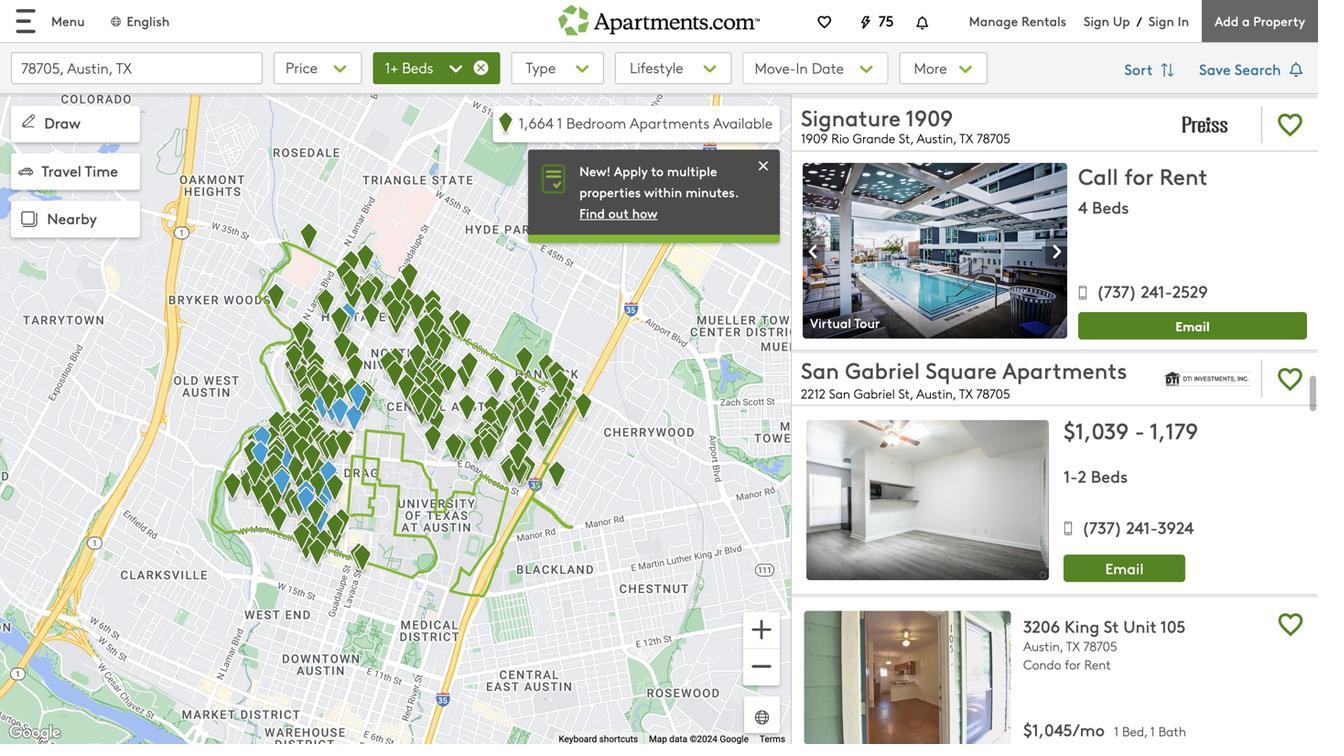 Task type: describe. For each thing, give the bounding box(es) containing it.
lifestyle
[[630, 57, 683, 77]]

0 vertical spatial email
[[1176, 317, 1210, 335]]

2 placard image image from the left
[[1045, 237, 1067, 267]]

1,179
[[1150, 415, 1198, 445]]

1 placard image image from the left
[[803, 237, 825, 267]]

0 horizontal spatial email
[[1105, 558, 1144, 579]]

english
[[127, 12, 170, 30]]

virtual
[[810, 314, 851, 332]]

0 vertical spatial email button
[[1078, 312, 1307, 339]]

1,664 1 bedroom apartments available
[[519, 113, 773, 133]]

move-in date button
[[743, 52, 888, 84]]

building photo - signature 1909 image
[[803, 163, 1067, 339]]

4
[[1078, 195, 1088, 218]]

tx inside san gabriel square apartments 2212 san gabriel st, austin, tx 78705
[[959, 385, 973, 402]]

sign up link
[[1084, 12, 1130, 30]]

241- for 2529
[[1141, 280, 1172, 303]]

google image
[[5, 721, 65, 744]]

-
[[1135, 415, 1145, 445]]

nearby link
[[11, 201, 140, 238]]

search
[[1235, 59, 1281, 79]]

time
[[85, 160, 118, 181]]

signature
[[801, 102, 901, 132]]

san right 2212
[[829, 385, 850, 402]]

apartments for bedroom
[[630, 113, 710, 133]]

new! apply to multiple properties within minutes. find out how
[[579, 162, 739, 222]]

minutes.
[[686, 183, 739, 201]]

tour
[[854, 314, 880, 332]]

properties
[[579, 183, 641, 201]]

call
[[1078, 161, 1118, 191]]

(737) for (737) 241-3924
[[1082, 516, 1122, 539]]

sort
[[1124, 59, 1157, 79]]

gabriel right 2212
[[854, 385, 895, 402]]

$1,045/mo 1 bed, 1 bath
[[1023, 718, 1186, 741]]

1 horizontal spatial 1909
[[906, 102, 953, 132]]

find out how link
[[579, 204, 658, 222]]

more
[[914, 58, 951, 78]]

st, inside san gabriel square apartments 2212 san gabriel st, austin, tx 78705
[[898, 385, 913, 402]]

map region
[[0, 0, 896, 744]]

78705 inside san gabriel square apartments 2212 san gabriel st, austin, tx 78705
[[976, 385, 1010, 402]]

price
[[286, 57, 318, 77]]

available
[[713, 113, 773, 133]]

105
[[1160, 615, 1186, 638]]

type
[[526, 57, 556, 77]]

1+ beds button
[[373, 52, 500, 84]]

add
[[1215, 12, 1239, 30]]

more button
[[899, 52, 988, 84]]

add a property link
[[1202, 0, 1318, 42]]

1+ beds
[[385, 57, 433, 77]]

virtual tour
[[810, 314, 880, 332]]

1+
[[385, 57, 398, 77]]

tx inside signature 1909 1909 rio grande st, austin, tx 78705
[[959, 129, 973, 147]]

/
[[1137, 12, 1142, 30]]

multiple
[[667, 162, 717, 180]]

add a property
[[1215, 12, 1305, 30]]

save
[[1199, 59, 1231, 79]]

1 sign from the left
[[1084, 12, 1109, 30]]

square
[[926, 355, 997, 385]]

(737) for (737) 241-2529
[[1096, 280, 1137, 303]]

date
[[812, 58, 844, 78]]

bedroom
[[566, 113, 626, 133]]

rent inside 3206 king st unit 105 austin, tx 78705 condo for rent
[[1084, 656, 1111, 673]]

75
[[879, 10, 894, 31]]

$1,045/mo
[[1023, 718, 1105, 741]]

(737) 241-3924 link
[[1064, 502, 1307, 540]]

1,664
[[519, 113, 554, 133]]

to
[[651, 162, 664, 180]]

1 for 1,664
[[557, 113, 562, 133]]

up
[[1113, 12, 1130, 30]]

1-
[[1064, 465, 1078, 487]]

new!
[[579, 162, 611, 180]]

2 horizontal spatial 1
[[1150, 722, 1155, 740]]

beds inside call for rent 4 beds
[[1092, 195, 1129, 218]]

2
[[1078, 465, 1086, 487]]

unit
[[1123, 615, 1157, 638]]

bath
[[1159, 722, 1186, 740]]

draw
[[44, 112, 81, 133]]

manage
[[969, 12, 1018, 30]]

margin image for draw
[[18, 111, 38, 131]]

margin image for nearby
[[16, 207, 42, 233]]

2 sign from the left
[[1149, 12, 1174, 30]]

travel time
[[41, 160, 118, 181]]

signature 1909 1909 rio grande st, austin, tx 78705
[[801, 102, 1011, 147]]

satellite view image
[[752, 707, 773, 728]]

rio
[[831, 129, 849, 147]]

rent inside call for rent 4 beds
[[1160, 161, 1208, 191]]

2 vertical spatial beds
[[1091, 465, 1128, 487]]

move-
[[755, 58, 796, 78]]

(737) 241-2529 link
[[1078, 280, 1208, 308]]

dti investments, inc image
[[1163, 357, 1250, 401]]



Task type: vqa. For each thing, say whether or not it's contained in the screenshot.
Monthly Rent
no



Task type: locate. For each thing, give the bounding box(es) containing it.
virtual tour link
[[803, 314, 891, 332]]

travel time button
[[11, 153, 140, 190]]

sign in link
[[1149, 12, 1189, 30]]

email
[[1176, 317, 1210, 335], [1105, 558, 1144, 579]]

0 vertical spatial beds
[[402, 57, 433, 77]]

beds
[[402, 57, 433, 77], [1092, 195, 1129, 218], [1091, 465, 1128, 487]]

gabriel down tour
[[845, 355, 920, 385]]

interior photo - san gabriel square apartments image
[[806, 420, 1049, 580]]

(737) 241-2529
[[1096, 280, 1208, 303]]

(737)
[[1096, 280, 1137, 303], [1082, 516, 1122, 539]]

1 vertical spatial email
[[1105, 558, 1144, 579]]

$1,039
[[1064, 415, 1129, 445]]

(737) down 1-2 beds
[[1082, 516, 1122, 539]]

1 vertical spatial beds
[[1092, 195, 1129, 218]]

rentals
[[1022, 12, 1066, 30]]

condo
[[1023, 656, 1061, 673]]

2529
[[1172, 280, 1208, 303]]

travel
[[41, 160, 81, 181]]

out
[[608, 204, 629, 222]]

save search
[[1199, 59, 1285, 79]]

in left date
[[796, 58, 808, 78]]

within
[[644, 183, 682, 201]]

king
[[1065, 615, 1100, 638]]

margin image left draw
[[18, 111, 38, 131]]

sort button
[[1115, 52, 1188, 89]]

3206 king st unit 105 austin, tx 78705 condo for rent
[[1023, 615, 1186, 673]]

0 horizontal spatial apartments
[[630, 113, 710, 133]]

manage rentals sign up / sign in
[[969, 12, 1189, 30]]

1 st, from the top
[[899, 129, 914, 147]]

type button
[[511, 52, 604, 84]]

price button
[[274, 52, 362, 84]]

1 vertical spatial tx
[[959, 385, 973, 402]]

1909 left rio
[[801, 129, 828, 147]]

margin image inside the nearby link
[[16, 207, 42, 233]]

241- for 3924
[[1126, 516, 1158, 539]]

1 vertical spatial in
[[796, 58, 808, 78]]

property
[[1253, 12, 1305, 30]]

email down (737) 241-3924
[[1105, 558, 1144, 579]]

1 right 1,664
[[557, 113, 562, 133]]

1 vertical spatial email button
[[1064, 555, 1185, 582]]

3206
[[1023, 615, 1060, 638]]

san gabriel square apartments 2212 san gabriel st, austin, tx 78705
[[801, 355, 1127, 402]]

grande
[[853, 129, 895, 147]]

apply
[[614, 162, 648, 180]]

lifestyle button
[[615, 52, 732, 84]]

2 vertical spatial margin image
[[16, 207, 42, 233]]

3924
[[1158, 516, 1194, 539]]

save search button
[[1199, 52, 1307, 89]]

margin image
[[18, 111, 38, 131], [18, 164, 33, 178], [16, 207, 42, 233]]

austin,
[[917, 129, 956, 147], [916, 385, 956, 402], [1023, 638, 1063, 655]]

1 horizontal spatial sign
[[1149, 12, 1174, 30]]

1 horizontal spatial 1
[[1114, 722, 1119, 740]]

0 vertical spatial for
[[1124, 161, 1154, 191]]

for right call
[[1124, 161, 1154, 191]]

find
[[579, 204, 605, 222]]

2212
[[801, 385, 825, 402]]

for
[[1124, 161, 1154, 191], [1065, 656, 1081, 673]]

1 vertical spatial margin image
[[18, 164, 33, 178]]

2 vertical spatial austin,
[[1023, 638, 1063, 655]]

0 vertical spatial tx
[[959, 129, 973, 147]]

email button down (737) 241-3924
[[1064, 555, 1185, 582]]

(737) 241-3924
[[1082, 516, 1194, 539]]

1 horizontal spatial rent
[[1160, 161, 1208, 191]]

2 vertical spatial 78705
[[1083, 638, 1117, 655]]

building photo - 3206 king st image
[[804, 611, 1011, 744]]

austin, inside 3206 king st unit 105 austin, tx 78705 condo for rent
[[1023, 638, 1063, 655]]

beds right 2
[[1091, 465, 1128, 487]]

margin image left the travel
[[18, 164, 33, 178]]

2 st, from the top
[[898, 385, 913, 402]]

for inside 3206 king st unit 105 austin, tx 78705 condo for rent
[[1065, 656, 1081, 673]]

1 vertical spatial 241-
[[1126, 516, 1158, 539]]

beds inside 'button'
[[402, 57, 433, 77]]

0 horizontal spatial placard image image
[[803, 237, 825, 267]]

1 left bed,
[[1114, 722, 1119, 740]]

margin image inside draw button
[[18, 111, 38, 131]]

1 vertical spatial for
[[1065, 656, 1081, 673]]

1 vertical spatial 78705
[[976, 385, 1010, 402]]

beds right 4
[[1092, 195, 1129, 218]]

training image
[[754, 156, 773, 175]]

0 vertical spatial st,
[[899, 129, 914, 147]]

apartments for square
[[1002, 355, 1127, 385]]

a
[[1242, 12, 1250, 30]]

sign
[[1084, 12, 1109, 30], [1149, 12, 1174, 30]]

in inside button
[[796, 58, 808, 78]]

nearby
[[47, 208, 97, 228]]

1 horizontal spatial apartments
[[1002, 355, 1127, 385]]

0 horizontal spatial for
[[1065, 656, 1081, 673]]

st, left square
[[898, 385, 913, 402]]

apartments inside san gabriel square apartments 2212 san gabriel st, austin, tx 78705
[[1002, 355, 1127, 385]]

Location or Point of Interest text field
[[11, 52, 263, 84]]

draw button
[[11, 106, 140, 142]]

0 horizontal spatial in
[[796, 58, 808, 78]]

1 vertical spatial st,
[[898, 385, 913, 402]]

1 for $1,045/mo
[[1114, 722, 1119, 740]]

1 vertical spatial rent
[[1084, 656, 1111, 673]]

rent down the preiss company image
[[1160, 161, 1208, 191]]

placard image image
[[803, 237, 825, 267], [1045, 237, 1067, 267]]

1 right bed,
[[1150, 722, 1155, 740]]

sign left up
[[1084, 12, 1109, 30]]

gabriel
[[845, 355, 920, 385], [854, 385, 895, 402]]

$1,039 - 1,179
[[1064, 415, 1198, 445]]

0 vertical spatial rent
[[1160, 161, 1208, 191]]

0 horizontal spatial sign
[[1084, 12, 1109, 30]]

email down 2529
[[1176, 317, 1210, 335]]

menu button
[[0, 0, 99, 42]]

0 horizontal spatial 1
[[557, 113, 562, 133]]

st, inside signature 1909 1909 rio grande st, austin, tx 78705
[[899, 129, 914, 147]]

1 horizontal spatial for
[[1124, 161, 1154, 191]]

margin image left nearby
[[16, 207, 42, 233]]

1
[[557, 113, 562, 133], [1114, 722, 1119, 740], [1150, 722, 1155, 740]]

in inside manage rentals sign up / sign in
[[1178, 12, 1189, 30]]

st,
[[899, 129, 914, 147], [898, 385, 913, 402]]

in
[[1178, 12, 1189, 30], [796, 58, 808, 78]]

margin image for travel time
[[18, 164, 33, 178]]

0 vertical spatial in
[[1178, 12, 1189, 30]]

rent
[[1160, 161, 1208, 191], [1084, 656, 1111, 673]]

0 vertical spatial margin image
[[18, 111, 38, 131]]

1-2 beds
[[1064, 465, 1128, 487]]

1909
[[906, 102, 953, 132], [801, 129, 828, 147]]

0 vertical spatial 241-
[[1141, 280, 1172, 303]]

1 vertical spatial austin,
[[916, 385, 956, 402]]

san down virtual
[[801, 355, 839, 385]]

1 horizontal spatial in
[[1178, 12, 1189, 30]]

for inside call for rent 4 beds
[[1124, 161, 1154, 191]]

0 vertical spatial austin,
[[917, 129, 956, 147]]

sign right the /
[[1149, 12, 1174, 30]]

78705
[[977, 129, 1011, 147], [976, 385, 1010, 402], [1083, 638, 1117, 655]]

in left add
[[1178, 12, 1189, 30]]

1 horizontal spatial email
[[1176, 317, 1210, 335]]

the preiss company image
[[1163, 102, 1250, 146]]

how
[[632, 204, 658, 222]]

1 horizontal spatial placard image image
[[1045, 237, 1067, 267]]

tx inside 3206 king st unit 105 austin, tx 78705 condo for rent
[[1066, 638, 1080, 655]]

0 vertical spatial apartments
[[630, 113, 710, 133]]

(737) left 2529
[[1096, 280, 1137, 303]]

0 vertical spatial 78705
[[977, 129, 1011, 147]]

st, right grande
[[899, 129, 914, 147]]

move-in date
[[755, 58, 844, 78]]

for right the condo
[[1065, 656, 1081, 673]]

apartments.com logo image
[[558, 0, 760, 35]]

beds right 1+
[[402, 57, 433, 77]]

1909 down more
[[906, 102, 953, 132]]

2 vertical spatial tx
[[1066, 638, 1080, 655]]

margin image inside travel time button
[[18, 164, 33, 178]]

78705 inside 3206 king st unit 105 austin, tx 78705 condo for rent
[[1083, 638, 1117, 655]]

1 vertical spatial apartments
[[1002, 355, 1127, 385]]

0 vertical spatial (737)
[[1096, 280, 1137, 303]]

1 vertical spatial (737)
[[1082, 516, 1122, 539]]

apartments up to on the top of the page
[[630, 113, 710, 133]]

austin, inside signature 1909 1909 rio grande st, austin, tx 78705
[[917, 129, 956, 147]]

email button
[[1078, 312, 1307, 339], [1064, 555, 1185, 582]]

apartments up $1,039
[[1002, 355, 1127, 385]]

austin, inside san gabriel square apartments 2212 san gabriel st, austin, tx 78705
[[916, 385, 956, 402]]

0 horizontal spatial rent
[[1084, 656, 1111, 673]]

bed,
[[1122, 722, 1147, 740]]

0 horizontal spatial 1909
[[801, 129, 828, 147]]

78705 inside signature 1909 1909 rio grande st, austin, tx 78705
[[977, 129, 1011, 147]]

apartments
[[630, 113, 710, 133], [1002, 355, 1127, 385]]

241-
[[1141, 280, 1172, 303], [1126, 516, 1158, 539]]

call for rent 4 beds
[[1078, 161, 1208, 218]]

rent down st
[[1084, 656, 1111, 673]]

manage rentals link
[[969, 12, 1084, 30]]

english link
[[109, 12, 170, 30]]

email button down 2529
[[1078, 312, 1307, 339]]

menu
[[51, 12, 85, 30]]

st
[[1104, 615, 1119, 638]]



